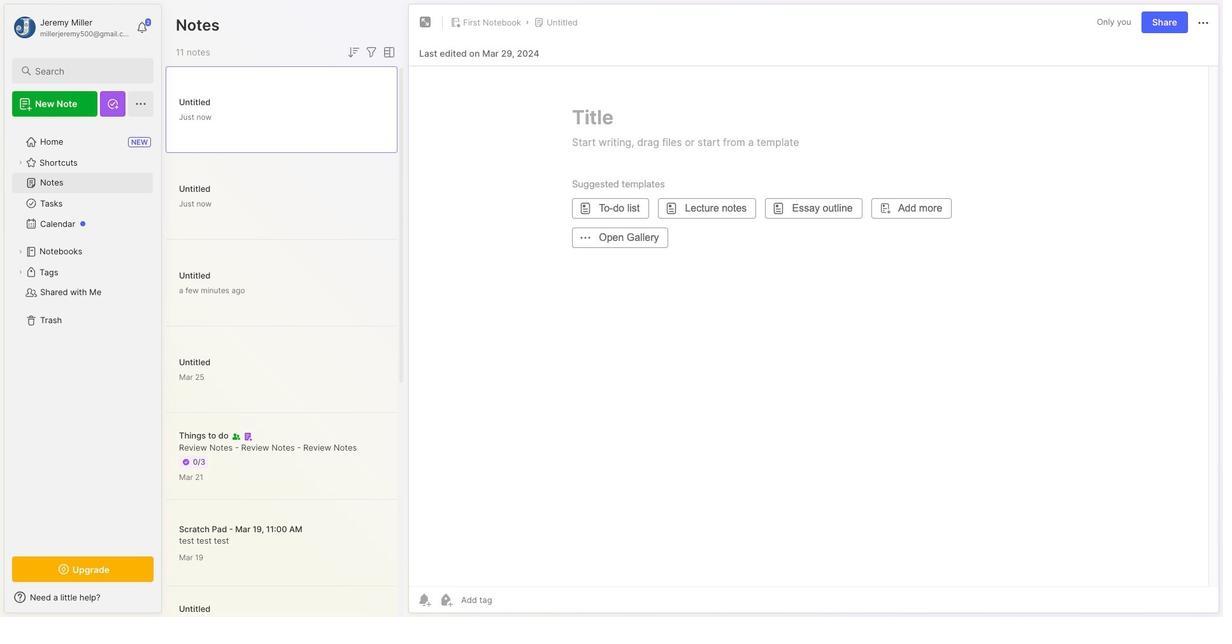 Task type: vqa. For each thing, say whether or not it's contained in the screenshot.
tab list
no



Task type: describe. For each thing, give the bounding box(es) containing it.
expand note image
[[418, 15, 433, 30]]

main element
[[0, 0, 166, 617]]

More actions field
[[1197, 14, 1212, 30]]

Add filters field
[[364, 45, 379, 60]]

Add tag field
[[460, 594, 557, 606]]

Search text field
[[35, 65, 142, 77]]

more actions image
[[1197, 15, 1212, 30]]

add filters image
[[364, 45, 379, 60]]



Task type: locate. For each thing, give the bounding box(es) containing it.
tree inside main element
[[4, 124, 161, 545]]

View options field
[[379, 45, 397, 60]]

none search field inside main element
[[35, 63, 142, 78]]

WHAT'S NEW field
[[4, 587, 161, 608]]

expand tags image
[[17, 268, 24, 276]]

expand notebooks image
[[17, 248, 24, 256]]

Note Editor text field
[[409, 66, 1219, 586]]

None search field
[[35, 63, 142, 78]]

Account field
[[12, 15, 130, 40]]

click to collapse image
[[161, 593, 171, 609]]

add a reminder image
[[417, 592, 432, 608]]

note window element
[[409, 4, 1220, 616]]

add tag image
[[439, 592, 454, 608]]

tree
[[4, 124, 161, 545]]

Sort options field
[[346, 45, 361, 60]]



